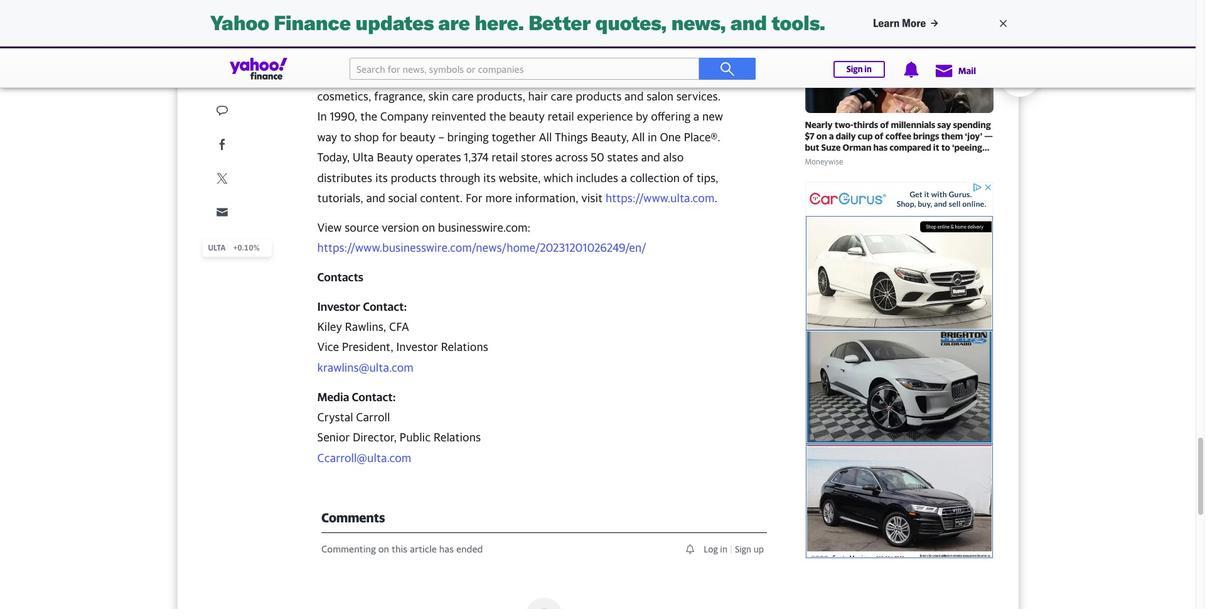 Task type: locate. For each thing, give the bounding box(es) containing it.
mail right home link
[[69, 36, 84, 46]]

across
[[556, 151, 588, 164]]

crystal carroll
[[317, 411, 390, 424]]

and left social
[[366, 191, 385, 205]]

on
[[817, 131, 827, 141], [422, 221, 435, 234]]

0 vertical spatial mail
[[69, 36, 84, 46]]

contact:
[[363, 300, 407, 313], [352, 390, 396, 403]]

news left finance link on the left top of the page
[[104, 36, 125, 46]]

1 horizontal spatial news link
[[465, 60, 486, 84]]

'joy'
[[965, 131, 983, 141]]

ulta down shop
[[353, 151, 374, 164]]

1 horizontal spatial home
[[246, 68, 270, 78]]

1 care from the left
[[452, 90, 474, 103]]

1 vertical spatial a
[[829, 131, 834, 141]]

on right version
[[422, 221, 435, 234]]

in left one
[[648, 130, 657, 144]]

0 horizontal spatial to
[[340, 130, 351, 144]]

together
[[492, 130, 536, 144]]

1 horizontal spatial its
[[483, 171, 496, 184]]

finance down are on the left top of page
[[576, 68, 606, 78]]

finance down sports link
[[215, 68, 245, 78]]

states
[[607, 151, 638, 164]]

mail link
[[69, 36, 84, 46], [935, 59, 976, 82]]

the
[[486, 49, 503, 62], [317, 69, 334, 83], [497, 69, 514, 83], [360, 110, 377, 123], [489, 110, 506, 123], [848, 153, 862, 164]]

about ulta beauty
[[317, 20, 414, 33]]

2 vertical spatial of
[[683, 171, 694, 184]]

senior
[[317, 431, 350, 444]]

is
[[704, 49, 711, 62]]

screeners
[[655, 68, 693, 78]]

1990,
[[330, 110, 357, 123]]

its
[[375, 171, 388, 184], [483, 171, 496, 184]]

its right "distributes" at left
[[375, 171, 388, 184]]

and
[[475, 69, 494, 83], [625, 90, 644, 103], [641, 151, 660, 164], [366, 191, 385, 205]]

finance
[[145, 36, 173, 46], [215, 68, 245, 78], [576, 68, 606, 78], [747, 68, 777, 78]]

its up "more"
[[483, 171, 496, 184]]

to right way in the left of the page
[[340, 130, 351, 144]]

1 vertical spatial news
[[465, 68, 486, 78]]

(nasdaq:
[[396, 49, 448, 62]]

1 vertical spatial news link
[[465, 60, 486, 84]]

are
[[569, 49, 585, 62]]

contact: for rawlins,
[[363, 300, 407, 313]]

contact: up cfa
[[363, 300, 407, 313]]

0 horizontal spatial home
[[26, 36, 49, 46]]

1 vertical spatial products
[[391, 171, 437, 184]]

products up experience
[[576, 90, 622, 103]]

place®.
[[684, 130, 721, 144]]

moneywise
[[805, 157, 843, 166]]

products up social
[[391, 171, 437, 184]]

a up suze
[[829, 131, 834, 141]]

sports link
[[193, 36, 217, 46]]

beauty
[[397, 69, 433, 83], [560, 69, 596, 83], [509, 110, 545, 123], [400, 130, 436, 144]]

0 vertical spatial news
[[104, 36, 125, 46]]

0 vertical spatial on
[[817, 131, 827, 141]]

a down 'states'
[[621, 171, 627, 184]]

contacts
[[317, 271, 364, 284]]

ulta),
[[451, 49, 483, 62]]

finance link
[[145, 36, 173, 46]]

news link up products,
[[465, 60, 486, 84]]

investor
[[317, 300, 360, 313], [396, 341, 438, 354]]

all down by on the top of the page
[[632, 130, 645, 144]]

0 vertical spatial in
[[865, 64, 872, 74]]

0 vertical spatial a
[[694, 110, 700, 123]]

0 horizontal spatial its
[[375, 171, 388, 184]]

0 horizontal spatial retail
[[492, 151, 518, 164]]

investor up kiley
[[317, 300, 360, 313]]

1 vertical spatial on
[[422, 221, 435, 234]]

finance right personal
[[747, 68, 777, 78]]

finance inside 'link'
[[215, 68, 245, 78]]

my
[[347, 68, 359, 78]]

0 vertical spatial products
[[576, 90, 622, 103]]

news down the ulta),
[[465, 68, 486, 78]]

about
[[317, 20, 350, 33]]

Search for news, symbols or companies text field
[[350, 58, 699, 80]]

the down orman
[[848, 153, 862, 164]]

50
[[591, 151, 604, 164]]

try the new yahoo finance image
[[833, 64, 976, 81]]

https://www.businesswire.com/news/home/20231201026249/en/
[[317, 241, 647, 254]]

the up products,
[[497, 69, 514, 83]]

more
[[486, 191, 512, 205]]

the up shop
[[360, 110, 377, 123]]

entertainment link
[[237, 36, 291, 46]]

https://www.ulta.com link
[[606, 191, 715, 205]]

0 horizontal spatial in
[[648, 130, 657, 144]]

1 horizontal spatial on
[[817, 131, 827, 141]]

yahoo
[[550, 68, 574, 78]]

1 horizontal spatial investor
[[396, 341, 438, 354]]

right?
[[919, 153, 943, 164]]

mail link right home link
[[69, 36, 84, 46]]

care down the yahoo
[[551, 90, 573, 103]]

markets link
[[415, 60, 446, 84]]

mail link right notifications icon
[[935, 59, 976, 82]]

all up stores at the left top of page
[[539, 130, 552, 144]]

for up salon
[[660, 69, 675, 83]]

nearly two-thirds of millennials say spending $7 on a daily cup of coffee brings them 'joy' — but suze orman has compared it to 'peeing $1m down the drain.' who's right? link
[[805, 119, 994, 164]]

for right shop
[[382, 130, 397, 144]]

krawlins@ulta.com
[[317, 361, 414, 374]]

care
[[452, 90, 474, 103], [551, 90, 573, 103]]

1 vertical spatial relations
[[434, 431, 481, 444]]

in right the sign
[[865, 64, 872, 74]]

1 its from the left
[[375, 171, 388, 184]]

them
[[942, 131, 963, 141]]

to right it
[[942, 142, 951, 153]]

0 horizontal spatial on
[[422, 221, 435, 234]]

destination
[[599, 69, 657, 83]]

in
[[865, 64, 872, 74], [648, 130, 657, 144]]

kiley
[[317, 320, 342, 333]]

investor down cfa
[[396, 341, 438, 354]]

way
[[317, 130, 337, 144]]

1 vertical spatial mail
[[959, 65, 976, 76]]

crystal
[[317, 411, 353, 424]]

1 horizontal spatial mail link
[[935, 59, 976, 82]]

1 vertical spatial for
[[382, 130, 397, 144]]

+0.10%
[[233, 243, 260, 252]]

in inside at ulta beauty (nasdaq: ulta), the possibilities are beautiful. ulta beauty is the largest u.s. beauty retailer and the premier beauty destination for cosmetics, fragrance, skin care products, hair care products and salon services. in 1990, the company reinvented the beauty retail experience by offering a new way to shop for beauty – bringing together all things beauty, all in one place®. today, ulta beauty operates 1,374 retail stores across 50 states and also distributes its products through its website, which includes a collection of tips, tutorials, and social content. for more information, visit
[[648, 130, 657, 144]]

0 vertical spatial relations
[[441, 341, 488, 354]]

care up reinvented
[[452, 90, 474, 103]]

of up the has
[[875, 131, 884, 141]]

0 horizontal spatial mail
[[69, 36, 84, 46]]

and up collection
[[641, 151, 660, 164]]

of left tips,
[[683, 171, 694, 184]]

president,
[[342, 341, 393, 354]]

retail up "things"
[[548, 110, 574, 123]]

1 vertical spatial in
[[648, 130, 657, 144]]

my portfolio
[[347, 68, 396, 78]]

and up products,
[[475, 69, 494, 83]]

$1m
[[805, 153, 822, 164]]

beauty,
[[591, 130, 629, 144]]

for
[[466, 191, 483, 205]]

0 horizontal spatial all
[[539, 130, 552, 144]]

on down nearly
[[817, 131, 827, 141]]

0 vertical spatial home
[[26, 36, 49, 46]]

a left new
[[694, 110, 700, 123]]

0 vertical spatial retail
[[548, 110, 574, 123]]

on inside the nearly two-thirds of millennials say spending $7 on a daily cup of coffee brings them 'joy' — but suze orman has compared it to 'peeing $1m down the drain.' who's right?
[[817, 131, 827, 141]]

1 horizontal spatial mail
[[959, 65, 976, 76]]

website,
[[499, 171, 541, 184]]

retail
[[548, 110, 574, 123], [492, 151, 518, 164]]

0 vertical spatial contact:
[[363, 300, 407, 313]]

2 vertical spatial a
[[621, 171, 627, 184]]

information,
[[515, 191, 579, 205]]

0 horizontal spatial mail link
[[69, 36, 84, 46]]

1 vertical spatial home
[[246, 68, 270, 78]]

0 horizontal spatial news link
[[104, 36, 125, 46]]

personal
[[712, 68, 745, 78]]

ulta
[[208, 243, 226, 252]]

1 vertical spatial contact:
[[352, 390, 396, 403]]

1 horizontal spatial a
[[694, 110, 700, 123]]

1 horizontal spatial to
[[942, 142, 951, 153]]

contact: up carroll
[[352, 390, 396, 403]]

beauty down mobile
[[356, 49, 393, 62]]

0 horizontal spatial investor
[[317, 300, 360, 313]]

mail up spending
[[959, 65, 976, 76]]

ulta
[[353, 20, 374, 33], [332, 49, 353, 62], [640, 49, 661, 62], [353, 151, 374, 164]]

news link left finance link on the left top of the page
[[104, 36, 125, 46]]

1 horizontal spatial all
[[632, 130, 645, 144]]

by
[[636, 110, 648, 123]]

beauty down are on the left top of page
[[560, 69, 596, 83]]

ulta up mobile
[[353, 20, 374, 33]]

millennials
[[891, 119, 936, 130]]

of up coffee at the right top
[[880, 119, 889, 130]]

0 vertical spatial for
[[660, 69, 675, 83]]

0 horizontal spatial care
[[452, 90, 474, 103]]

1 all from the left
[[539, 130, 552, 144]]

news link
[[104, 36, 125, 46], [465, 60, 486, 84]]

cosmetics,
[[317, 90, 371, 103]]

beautiful.
[[588, 49, 637, 62]]

markets
[[415, 68, 446, 78]]

retail down together
[[492, 151, 518, 164]]

1 horizontal spatial news
[[465, 68, 486, 78]]

0 horizontal spatial news
[[104, 36, 125, 46]]

.
[[715, 191, 718, 205]]

0 vertical spatial mail link
[[69, 36, 84, 46]]

2 care from the left
[[551, 90, 573, 103]]

2 horizontal spatial a
[[829, 131, 834, 141]]

shop
[[354, 130, 379, 144]]

1 horizontal spatial care
[[551, 90, 573, 103]]



Task type: describe. For each thing, give the bounding box(es) containing it.
largest
[[337, 69, 372, 83]]

sign in link
[[834, 61, 885, 78]]

—
[[985, 131, 993, 141]]

search image
[[720, 61, 735, 76]]

experience
[[577, 110, 633, 123]]

beauty down hair
[[509, 110, 545, 123]]

search link
[[311, 36, 336, 46]]

visit
[[582, 191, 603, 205]]

1 vertical spatial mail link
[[935, 59, 976, 82]]

0 vertical spatial of
[[880, 119, 889, 130]]

the down products,
[[489, 110, 506, 123]]

news for top news link
[[104, 36, 125, 46]]

stores
[[521, 151, 553, 164]]

director,
[[353, 431, 397, 444]]

yahoo finance plus
[[550, 68, 623, 78]]

1,374
[[464, 151, 489, 164]]

things
[[555, 130, 588, 144]]

1 horizontal spatial products
[[576, 90, 622, 103]]

at ulta beauty (nasdaq: ulta), the possibilities are beautiful. ulta beauty is the largest u.s. beauty retailer and the premier beauty destination for cosmetics, fragrance, skin care products, hair care products and salon services. in 1990, the company reinvented the beauty retail experience by offering a new way to shop for beauty – bringing together all things beauty, all in one place®. today, ulta beauty operates 1,374 retail stores across 50 states and also distributes its products through its website, which includes a collection of tips, tutorials, and social content. for more information, visit
[[317, 49, 723, 205]]

say
[[938, 119, 951, 130]]

ulta up screeners
[[640, 49, 661, 62]]

0 horizontal spatial products
[[391, 171, 437, 184]]

coffee
[[886, 131, 912, 141]]

products,
[[477, 90, 525, 103]]

orman
[[843, 142, 872, 153]]

more...
[[401, 36, 427, 46]]

skin
[[429, 90, 449, 103]]

https://www.businesswire.com/news/home/20231201026249/en/ link
[[317, 241, 647, 254]]

portfolio
[[361, 68, 396, 78]]

advertisement region
[[805, 182, 994, 559]]

spending
[[953, 119, 991, 130]]

it
[[934, 142, 940, 153]]

the inside the nearly two-thirds of millennials say spending $7 on a daily cup of coffee brings them 'joy' — but suze orman has compared it to 'peeing $1m down the drain.' who's right?
[[848, 153, 862, 164]]

the right the ulta),
[[486, 49, 503, 62]]

fewer ads, better charts, more tools image
[[202, 0, 994, 46]]

nearly
[[805, 119, 833, 130]]

home link
[[9, 35, 49, 46]]

public
[[400, 431, 431, 444]]

content.
[[420, 191, 463, 205]]

relations for vice president, investor relations
[[441, 341, 488, 354]]

mail inside mail link
[[959, 65, 976, 76]]

to inside at ulta beauty (nasdaq: ulta), the possibilities are beautiful. ulta beauty is the largest u.s. beauty retailer and the premier beauty destination for cosmetics, fragrance, skin care products, hair care products and salon services. in 1990, the company reinvented the beauty retail experience by offering a new way to shop for beauty – bringing together all things beauty, all in one place®. today, ulta beauty operates 1,374 retail stores across 50 states and also distributes its products through its website, which includes a collection of tips, tutorials, and social content. for more information, visit
[[340, 130, 351, 144]]

a inside the nearly two-thirds of millennials say spending $7 on a daily cup of coffee brings them 'joy' — but suze orman has compared it to 'peeing $1m down the drain.' who's right?
[[829, 131, 834, 141]]

media contact:
[[317, 390, 396, 403]]

businesswire.com:
[[438, 221, 531, 234]]

tutorials,
[[317, 191, 363, 205]]

u.s.
[[375, 69, 394, 83]]

1 horizontal spatial retail
[[548, 110, 574, 123]]

nearly two-thirds of millennials say spending $7 on a daily cup of coffee brings them 'joy' — but suze orman has compared it to 'peeing $1m down the drain.' who's right?
[[805, 119, 993, 164]]

mobile
[[356, 36, 381, 46]]

1 horizontal spatial in
[[865, 64, 872, 74]]

home inside 'link'
[[246, 68, 270, 78]]

entertainment
[[237, 36, 291, 46]]

company
[[380, 110, 429, 123]]

media
[[317, 390, 349, 403]]

sign in
[[847, 64, 872, 74]]

two-
[[835, 119, 854, 130]]

ulta right the at
[[332, 49, 353, 62]]

'peeing
[[952, 142, 983, 153]]

2 all from the left
[[632, 130, 645, 144]]

0 vertical spatial news link
[[104, 36, 125, 46]]

distributes
[[317, 171, 372, 184]]

0 horizontal spatial for
[[382, 130, 397, 144]]

beauty up screeners
[[664, 49, 701, 62]]

has
[[874, 142, 888, 153]]

offering
[[651, 110, 691, 123]]

in
[[317, 110, 327, 123]]

ccarroll@ulta.com
[[317, 451, 411, 464]]

which
[[544, 171, 573, 184]]

beauty left –
[[400, 130, 436, 144]]

the down the at
[[317, 69, 334, 83]]

tips,
[[697, 171, 719, 184]]

carroll
[[356, 411, 390, 424]]

compared
[[890, 142, 932, 153]]

possibilities
[[506, 49, 566, 62]]

brings
[[913, 131, 940, 141]]

to inside the nearly two-thirds of millennials say spending $7 on a daily cup of coffee brings them 'joy' — but suze orman has compared it to 'peeing $1m down the drain.' who's right?
[[942, 142, 951, 153]]

my portfolio link
[[347, 60, 396, 84]]

beauty down shop
[[377, 151, 413, 164]]

cfa
[[389, 320, 409, 333]]

1 vertical spatial of
[[875, 131, 884, 141]]

reinvented
[[431, 110, 486, 123]]

notifications image
[[903, 62, 920, 78]]

0 horizontal spatial a
[[621, 171, 627, 184]]

2 its from the left
[[483, 171, 496, 184]]

beauty up more...
[[377, 20, 414, 33]]

through
[[440, 171, 480, 184]]

–
[[439, 130, 444, 144]]

screeners link
[[655, 60, 693, 84]]

watchlists link
[[288, 60, 329, 84]]

finance home
[[215, 68, 270, 78]]

mobile link
[[356, 36, 381, 46]]

https://www.ulta.com
[[606, 191, 715, 205]]

1 vertical spatial retail
[[492, 151, 518, 164]]

contact: for carroll
[[352, 390, 396, 403]]

yahoo finance premium logo image
[[627, 69, 636, 78]]

social
[[388, 191, 417, 205]]

fragrance,
[[374, 90, 426, 103]]

and down destination
[[625, 90, 644, 103]]

sign
[[847, 64, 863, 74]]

who's
[[892, 153, 917, 164]]

sports
[[193, 36, 217, 46]]

1 horizontal spatial for
[[660, 69, 675, 83]]

one
[[660, 130, 681, 144]]

plus
[[607, 68, 623, 78]]

search
[[311, 36, 336, 46]]

daily
[[836, 131, 856, 141]]

1 vertical spatial investor
[[396, 341, 438, 354]]

vice president, investor relations
[[317, 341, 488, 354]]

at
[[317, 49, 329, 62]]

collection
[[630, 171, 680, 184]]

of inside at ulta beauty (nasdaq: ulta), the possibilities are beautiful. ulta beauty is the largest u.s. beauty retailer and the premier beauty destination for cosmetics, fragrance, skin care products, hair care products and salon services. in 1990, the company reinvented the beauty retail experience by offering a new way to shop for beauty – bringing together all things beauty, all in one place®. today, ulta beauty operates 1,374 retail stores across 50 states and also distributes its products through its website, which includes a collection of tips, tutorials, and social content. for more information, visit
[[683, 171, 694, 184]]

premier
[[517, 69, 557, 83]]

news for news link to the bottom
[[465, 68, 486, 78]]

0 vertical spatial investor
[[317, 300, 360, 313]]

beauty down (nasdaq:
[[397, 69, 433, 83]]

suze
[[822, 142, 841, 153]]

bringing
[[447, 130, 489, 144]]

vice
[[317, 341, 339, 354]]

finance left sports link
[[145, 36, 173, 46]]

relations for senior director, public relations
[[434, 431, 481, 444]]

personal finance link
[[712, 60, 777, 84]]

salon
[[647, 90, 674, 103]]

ccarroll@ulta.com link
[[317, 451, 411, 464]]

also
[[663, 151, 684, 164]]

rawlins,
[[345, 320, 386, 333]]

operates
[[416, 151, 461, 164]]

watchlists
[[288, 68, 329, 78]]



Task type: vqa. For each thing, say whether or not it's contained in the screenshot.
the top Mail Link
yes



